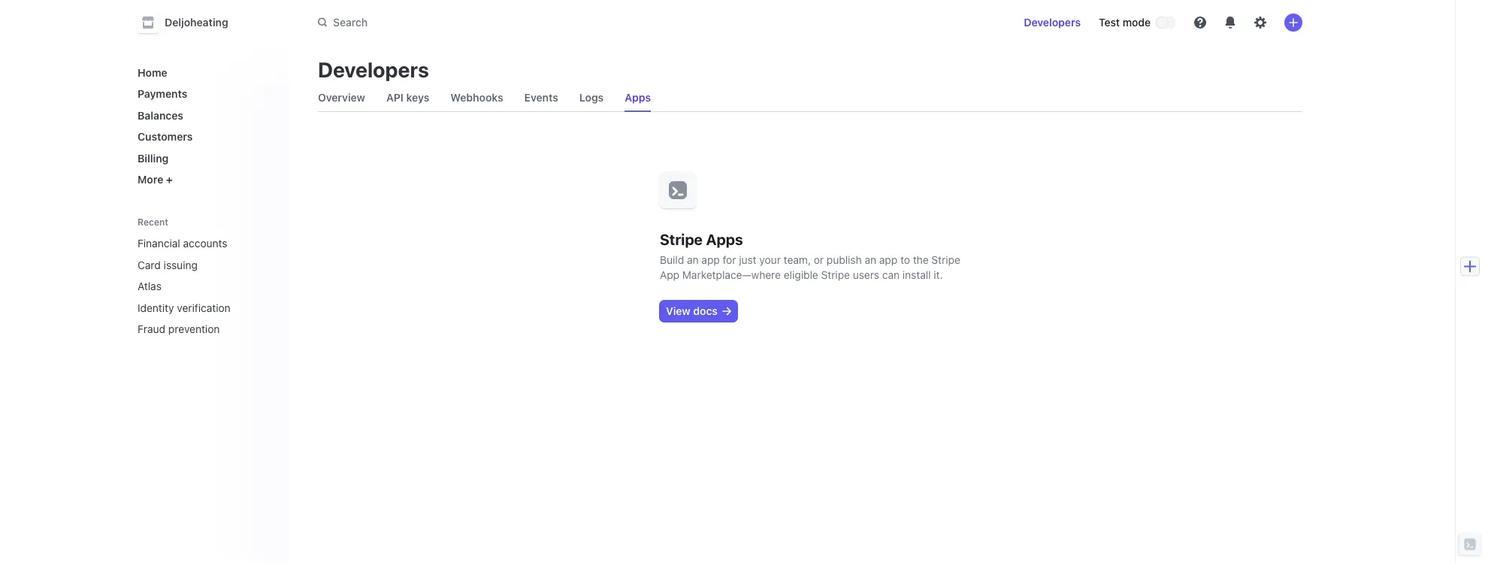Task type: vqa. For each thing, say whether or not it's contained in the screenshot.
right an
yes



Task type: locate. For each thing, give the bounding box(es) containing it.
apps inside the apps link
[[625, 91, 651, 104]]

apps link
[[619, 87, 657, 108]]

1 horizontal spatial stripe
[[821, 269, 850, 281]]

+
[[166, 173, 173, 186]]

0 horizontal spatial apps
[[625, 91, 651, 104]]

recent navigation links element
[[123, 216, 288, 341]]

app
[[660, 269, 680, 281]]

1 horizontal spatial an
[[865, 254, 877, 266]]

keys
[[406, 91, 429, 104]]

events link
[[518, 87, 565, 108]]

balances
[[138, 109, 183, 121]]

1 horizontal spatial app
[[879, 254, 898, 266]]

issuing
[[164, 259, 198, 271]]

api keys link
[[380, 87, 435, 108]]

Search text field
[[309, 9, 733, 36]]

help image
[[1195, 17, 1207, 29]]

billing
[[138, 152, 169, 164]]

1 horizontal spatial apps
[[706, 230, 743, 248]]

accounts
[[183, 237, 227, 250]]

stripe up the it.
[[932, 254, 961, 266]]

more +
[[138, 173, 173, 186]]

1 horizontal spatial developers
[[1024, 16, 1081, 29]]

Search search field
[[309, 9, 733, 36]]

stripe down publish
[[821, 269, 850, 281]]

an right the build
[[687, 254, 699, 266]]

app left for
[[702, 254, 720, 266]]

fraud prevention
[[138, 323, 220, 335]]

financial accounts link
[[132, 231, 255, 256]]

1 vertical spatial stripe
[[932, 254, 961, 266]]

0 horizontal spatial an
[[687, 254, 699, 266]]

1 vertical spatial developers
[[318, 57, 429, 82]]

card
[[138, 259, 161, 271]]

payments
[[138, 88, 187, 100]]

an up users
[[865, 254, 877, 266]]

marketplace—where
[[682, 269, 781, 281]]

apps up for
[[706, 230, 743, 248]]

card issuing
[[138, 259, 198, 271]]

0 vertical spatial developers
[[1024, 16, 1081, 29]]

2 an from the left
[[865, 254, 877, 266]]

0 horizontal spatial stripe
[[660, 230, 703, 248]]

app
[[702, 254, 720, 266], [879, 254, 898, 266]]

developers
[[1024, 16, 1081, 29], [318, 57, 429, 82]]

search
[[333, 16, 368, 28]]

core navigation links element
[[132, 60, 276, 192]]

2 horizontal spatial stripe
[[932, 254, 961, 266]]

developers left test
[[1024, 16, 1081, 29]]

tab list
[[312, 84, 1303, 112]]

deljoheating
[[165, 16, 228, 29]]

0 vertical spatial apps
[[625, 91, 651, 104]]

app up "can"
[[879, 254, 898, 266]]

customers
[[138, 130, 193, 143]]

eligible
[[784, 269, 818, 281]]

overview link
[[312, 87, 371, 108]]

deljoheating button
[[138, 12, 243, 33]]

an
[[687, 254, 699, 266], [865, 254, 877, 266]]

apps
[[625, 91, 651, 104], [706, 230, 743, 248]]

stripe up the build
[[660, 230, 703, 248]]

1 vertical spatial apps
[[706, 230, 743, 248]]

0 horizontal spatial app
[[702, 254, 720, 266]]

for
[[723, 254, 736, 266]]

it.
[[934, 269, 943, 281]]

home link
[[132, 60, 276, 85]]

recent element
[[123, 231, 288, 341]]

logs link
[[574, 87, 610, 108]]

developers up api
[[318, 57, 429, 82]]

stripe
[[660, 230, 703, 248], [932, 254, 961, 266], [821, 269, 850, 281]]

apps right logs
[[625, 91, 651, 104]]

identity verification
[[138, 301, 231, 314]]

your
[[760, 254, 781, 266]]

view docs link
[[660, 301, 737, 322]]

settings image
[[1255, 17, 1267, 29]]

notifications image
[[1225, 17, 1237, 29]]

balances link
[[132, 103, 276, 127]]



Task type: describe. For each thing, give the bounding box(es) containing it.
test mode
[[1099, 16, 1151, 29]]

2 vertical spatial stripe
[[821, 269, 850, 281]]

events
[[524, 91, 558, 104]]

mode
[[1123, 16, 1151, 29]]

view docs
[[666, 305, 718, 317]]

view
[[666, 305, 691, 317]]

prevention
[[168, 323, 220, 335]]

1 app from the left
[[702, 254, 720, 266]]

publish
[[827, 254, 862, 266]]

payments link
[[132, 82, 276, 106]]

test
[[1099, 16, 1120, 29]]

identity verification link
[[132, 295, 255, 320]]

webhooks
[[451, 91, 503, 104]]

2 app from the left
[[879, 254, 898, 266]]

to
[[901, 254, 910, 266]]

webhooks link
[[444, 87, 509, 108]]

apps inside stripe apps build an app for just your team, or publish an app to the stripe app marketplace—where eligible stripe users can install it.
[[706, 230, 743, 248]]

0 horizontal spatial developers
[[318, 57, 429, 82]]

card issuing link
[[132, 253, 255, 277]]

team,
[[784, 254, 811, 266]]

developers link
[[1018, 11, 1087, 35]]

home
[[138, 66, 167, 79]]

customers link
[[132, 124, 276, 149]]

docs
[[693, 305, 718, 317]]

financial accounts
[[138, 237, 227, 250]]

atlas
[[138, 280, 162, 292]]

install
[[903, 269, 931, 281]]

fraud
[[138, 323, 165, 335]]

identity
[[138, 301, 174, 314]]

api
[[386, 91, 404, 104]]

verification
[[177, 301, 231, 314]]

fraud prevention link
[[132, 317, 255, 341]]

stripe apps build an app for just your team, or publish an app to the stripe app marketplace—where eligible stripe users can install it.
[[660, 230, 961, 281]]

tab list containing overview
[[312, 84, 1303, 112]]

can
[[882, 269, 900, 281]]

build
[[660, 254, 684, 266]]

more
[[138, 173, 163, 186]]

the
[[913, 254, 929, 266]]

atlas link
[[132, 274, 255, 298]]

just
[[739, 254, 757, 266]]

billing link
[[132, 146, 276, 170]]

financial
[[138, 237, 180, 250]]

1 an from the left
[[687, 254, 699, 266]]

logs
[[580, 91, 604, 104]]

overview
[[318, 91, 365, 104]]

users
[[853, 269, 880, 281]]

0 vertical spatial stripe
[[660, 230, 703, 248]]

or
[[814, 254, 824, 266]]

recent
[[138, 217, 168, 227]]

api keys
[[386, 91, 429, 104]]



